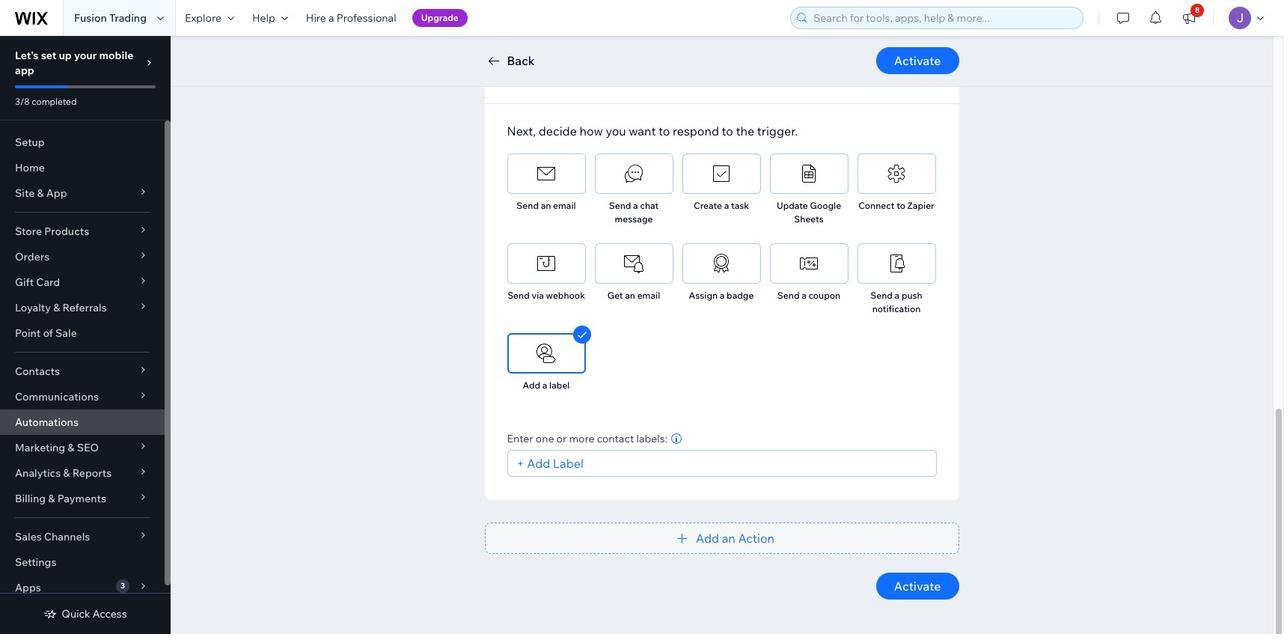 Task type: describe. For each thing, give the bounding box(es) containing it.
marketing
[[15, 441, 65, 454]]

task
[[731, 200, 749, 211]]

enter
[[507, 432, 533, 445]]

app
[[46, 186, 67, 200]]

label inside action 1 do this: add a label
[[583, 73, 609, 88]]

how
[[580, 124, 603, 138]]

billing
[[15, 492, 46, 505]]

send for send an email
[[517, 200, 539, 211]]

a for assign a badge
[[720, 290, 725, 301]]

& for site
[[37, 186, 44, 200]]

send via webhook
[[508, 290, 585, 301]]

category image for send a push notification
[[886, 252, 908, 275]]

action inside action 1 do this: add a label
[[503, 60, 530, 71]]

more
[[569, 432, 595, 445]]

analytics & reports
[[15, 466, 112, 480]]

a for send a coupon
[[802, 290, 807, 301]]

or
[[557, 432, 567, 445]]

completed
[[32, 96, 77, 107]]

add an action
[[696, 531, 775, 546]]

email for get an email
[[638, 290, 660, 301]]

assign
[[689, 290, 718, 301]]

automations
[[15, 415, 79, 429]]

help button
[[243, 0, 297, 36]]

sheets
[[795, 213, 824, 225]]

webhook
[[546, 290, 585, 301]]

hire a professional
[[306, 11, 397, 25]]

send for send a push notification
[[871, 290, 893, 301]]

get an email
[[608, 290, 660, 301]]

gift card button
[[0, 270, 165, 295]]

send for send via webhook
[[508, 290, 530, 301]]

close button
[[896, 67, 941, 81]]

email for send an email
[[553, 200, 576, 211]]

orders button
[[0, 244, 165, 270]]

you
[[606, 124, 626, 138]]

add inside action 1 do this: add a label
[[547, 73, 571, 88]]

orders
[[15, 250, 50, 264]]

communications
[[15, 390, 99, 404]]

1
[[532, 60, 536, 71]]

contacts button
[[0, 359, 165, 384]]

contacts
[[15, 365, 60, 378]]

enter one or more contact labels:
[[507, 432, 668, 445]]

gift card
[[15, 276, 60, 289]]

close
[[896, 67, 923, 81]]

loyalty & referrals button
[[0, 295, 165, 320]]

one
[[536, 432, 554, 445]]

send for send a chat message
[[609, 200, 631, 211]]

upgrade button
[[412, 9, 468, 27]]

a inside action 1 do this: add a label
[[573, 73, 580, 88]]

respond
[[673, 124, 719, 138]]

a for create a task
[[724, 200, 729, 211]]

settings link
[[0, 550, 165, 575]]

a for send a push notification
[[895, 290, 900, 301]]

category image up the chat
[[623, 162, 645, 185]]

category image for assign a badge
[[710, 252, 733, 275]]

2 activate button from the top
[[877, 573, 959, 600]]

communications button
[[0, 384, 165, 410]]

channels
[[44, 530, 90, 544]]

assign a badge
[[689, 290, 754, 301]]

back button
[[485, 52, 535, 70]]

marketing & seo button
[[0, 435, 165, 460]]

settings
[[15, 555, 56, 569]]

let's
[[15, 49, 39, 62]]

a for hire a professional
[[329, 11, 334, 25]]

explore
[[185, 11, 222, 25]]

1 activate from the top
[[895, 53, 941, 68]]

an for get
[[625, 290, 636, 301]]

site
[[15, 186, 35, 200]]

8 button
[[1173, 0, 1206, 36]]

google
[[810, 200, 842, 211]]

decide
[[539, 124, 577, 138]]

billing & payments button
[[0, 486, 165, 511]]

update google sheets
[[777, 200, 842, 225]]

setup
[[15, 136, 45, 149]]

automations link
[[0, 410, 165, 435]]

& for analytics
[[63, 466, 70, 480]]

coupon
[[809, 290, 841, 301]]

action inside button
[[738, 531, 775, 546]]

store products
[[15, 225, 89, 238]]

setup link
[[0, 130, 165, 155]]

an for send
[[541, 200, 551, 211]]

this:
[[521, 73, 545, 88]]

send a push notification
[[871, 290, 923, 314]]

update
[[777, 200, 808, 211]]

0 horizontal spatial to
[[659, 124, 670, 138]]

seo
[[77, 441, 99, 454]]

1 horizontal spatial to
[[722, 124, 734, 138]]



Task type: locate. For each thing, give the bounding box(es) containing it.
billing & payments
[[15, 492, 106, 505]]

your
[[74, 49, 97, 62]]

category image up push
[[886, 252, 908, 275]]

&
[[37, 186, 44, 200], [53, 301, 60, 314], [68, 441, 75, 454], [63, 466, 70, 480], [48, 492, 55, 505]]

1 vertical spatial action
[[738, 531, 775, 546]]

1 activate button from the top
[[877, 47, 959, 74]]

a for send a chat message
[[633, 200, 638, 211]]

send left via
[[508, 290, 530, 301]]

None field
[[588, 451, 932, 476]]

1 vertical spatial activate button
[[877, 573, 959, 600]]

a right this:
[[573, 73, 580, 88]]

a
[[329, 11, 334, 25], [573, 73, 580, 88], [633, 200, 638, 211], [724, 200, 729, 211], [720, 290, 725, 301], [802, 290, 807, 301], [895, 290, 900, 301], [543, 380, 548, 391]]

0 horizontal spatial action
[[503, 60, 530, 71]]

next,
[[507, 124, 536, 138]]

category image for send an email
[[535, 162, 558, 185]]

home link
[[0, 155, 165, 180]]

sales
[[15, 530, 42, 544]]

2 horizontal spatial category image
[[798, 162, 821, 185]]

back
[[507, 53, 535, 68]]

send an email
[[517, 200, 576, 211]]

card
[[36, 276, 60, 289]]

& right loyalty
[[53, 301, 60, 314]]

email
[[553, 200, 576, 211], [638, 290, 660, 301]]

fusion trading
[[74, 11, 147, 25]]

& left reports
[[63, 466, 70, 480]]

professional
[[337, 11, 397, 25]]

site & app button
[[0, 180, 165, 206]]

1 vertical spatial email
[[638, 290, 660, 301]]

category image for update
[[798, 162, 821, 185]]

category image up the update
[[798, 162, 821, 185]]

sale
[[55, 326, 77, 340]]

1 vertical spatial an
[[625, 290, 636, 301]]

hire a professional link
[[297, 0, 405, 36]]

+
[[517, 456, 525, 471]]

add a label
[[523, 380, 570, 391]]

category image up send via webhook on the left top of page
[[535, 252, 558, 275]]

referrals
[[63, 301, 107, 314]]

1 vertical spatial activate
[[895, 579, 941, 594]]

action 1 do this: add a label
[[503, 60, 609, 88]]

a left task
[[724, 200, 729, 211]]

3
[[121, 581, 125, 591]]

send inside the send a push notification
[[871, 290, 893, 301]]

get
[[608, 290, 623, 301]]

notification
[[873, 303, 921, 314]]

home
[[15, 161, 45, 174]]

& right "billing" on the left of page
[[48, 492, 55, 505]]

connect to zapier
[[859, 200, 935, 211]]

0 vertical spatial activate button
[[877, 47, 959, 74]]

products
[[44, 225, 89, 238]]

send up notification
[[871, 290, 893, 301]]

1 horizontal spatial action
[[738, 531, 775, 546]]

category image up add a label
[[535, 342, 558, 365]]

quick access
[[62, 607, 127, 621]]

gift
[[15, 276, 34, 289]]

1 horizontal spatial category image
[[710, 162, 733, 185]]

sales channels
[[15, 530, 90, 544]]

0 horizontal spatial category image
[[535, 342, 558, 365]]

a left badge
[[720, 290, 725, 301]]

email left send a chat message
[[553, 200, 576, 211]]

an for add
[[722, 531, 736, 546]]

0 horizontal spatial email
[[553, 200, 576, 211]]

of
[[43, 326, 53, 340]]

quick access button
[[44, 607, 127, 621]]

point
[[15, 326, 41, 340]]

1 horizontal spatial an
[[625, 290, 636, 301]]

do
[[503, 73, 519, 88]]

0 vertical spatial activate
[[895, 53, 941, 68]]

a up one
[[543, 380, 548, 391]]

category image for send via webhook
[[535, 252, 558, 275]]

analytics
[[15, 466, 61, 480]]

category image
[[535, 162, 558, 185], [623, 162, 645, 185], [886, 162, 908, 185], [535, 252, 558, 275], [623, 252, 645, 275], [710, 252, 733, 275], [798, 252, 821, 275], [886, 252, 908, 275]]

point of sale
[[15, 326, 77, 340]]

send inside send a chat message
[[609, 200, 631, 211]]

loyalty & referrals
[[15, 301, 107, 314]]

next, decide how you want to respond to the trigger.
[[507, 124, 798, 138]]

0 vertical spatial email
[[553, 200, 576, 211]]

labels:
[[637, 432, 668, 445]]

an inside button
[[722, 531, 736, 546]]

store products button
[[0, 219, 165, 244]]

1 horizontal spatial label
[[583, 73, 609, 88]]

sidebar element
[[0, 36, 171, 634]]

label up or
[[550, 380, 570, 391]]

trading
[[109, 11, 147, 25]]

contact
[[597, 432, 634, 445]]

category image up send an email
[[535, 162, 558, 185]]

category image up connect to zapier
[[886, 162, 908, 185]]

marketing & seo
[[15, 441, 99, 454]]

to left zapier
[[897, 200, 906, 211]]

add inside button
[[696, 531, 720, 546]]

store
[[15, 225, 42, 238]]

a up message
[[633, 200, 638, 211]]

a left coupon
[[802, 290, 807, 301]]

push
[[902, 290, 923, 301]]

category image up send a coupon
[[798, 252, 821, 275]]

category image for send a coupon
[[798, 252, 821, 275]]

category image for get an email
[[623, 252, 645, 275]]

send left coupon
[[778, 290, 800, 301]]

to left the in the top right of the page
[[722, 124, 734, 138]]

site & app
[[15, 186, 67, 200]]

& for billing
[[48, 492, 55, 505]]

Search for tools, apps, help & more... field
[[809, 7, 1079, 28]]

0 vertical spatial action
[[503, 60, 530, 71]]

label
[[553, 456, 584, 471]]

send up message
[[609, 200, 631, 211]]

send a coupon
[[778, 290, 841, 301]]

a right hire
[[329, 11, 334, 25]]

send down next,
[[517, 200, 539, 211]]

upgrade
[[421, 12, 459, 23]]

access
[[93, 607, 127, 621]]

quick
[[62, 607, 90, 621]]

a inside the send a push notification
[[895, 290, 900, 301]]

connect
[[859, 200, 895, 211]]

& for loyalty
[[53, 301, 60, 314]]

category image for create
[[710, 162, 733, 185]]

1 vertical spatial label
[[550, 380, 570, 391]]

0 vertical spatial an
[[541, 200, 551, 211]]

up
[[59, 49, 72, 62]]

3/8 completed
[[15, 96, 77, 107]]

to
[[659, 124, 670, 138], [722, 124, 734, 138], [897, 200, 906, 211]]

2 horizontal spatial to
[[897, 200, 906, 211]]

want
[[629, 124, 656, 138]]

a inside hire a professional link
[[329, 11, 334, 25]]

0 horizontal spatial an
[[541, 200, 551, 211]]

2 horizontal spatial an
[[722, 531, 736, 546]]

0 horizontal spatial label
[[550, 380, 570, 391]]

create
[[694, 200, 722, 211]]

0 vertical spatial label
[[583, 73, 609, 88]]

badge
[[727, 290, 754, 301]]

category image up create a task
[[710, 162, 733, 185]]

fusion
[[74, 11, 107, 25]]

8
[[1196, 5, 1200, 15]]

& left seo
[[68, 441, 75, 454]]

label up 'how'
[[583, 73, 609, 88]]

a inside send a chat message
[[633, 200, 638, 211]]

activate
[[895, 53, 941, 68], [895, 579, 941, 594]]

2 vertical spatial an
[[722, 531, 736, 546]]

trigger.
[[757, 124, 798, 138]]

add an action button
[[485, 523, 959, 554]]

help
[[252, 11, 275, 25]]

message
[[615, 213, 653, 225]]

apps
[[15, 581, 41, 594]]

email right get
[[638, 290, 660, 301]]

reports
[[72, 466, 112, 480]]

2 activate from the top
[[895, 579, 941, 594]]

a up notification
[[895, 290, 900, 301]]

chat
[[640, 200, 659, 211]]

send for send a coupon
[[778, 290, 800, 301]]

category image up assign a badge
[[710, 252, 733, 275]]

to right want
[[659, 124, 670, 138]]

app
[[15, 64, 34, 77]]

category image
[[710, 162, 733, 185], [798, 162, 821, 185], [535, 342, 558, 365]]

3/8
[[15, 96, 30, 107]]

& for marketing
[[68, 441, 75, 454]]

& right the site
[[37, 186, 44, 200]]

category image up get an email
[[623, 252, 645, 275]]

via
[[532, 290, 544, 301]]

a for add a label
[[543, 380, 548, 391]]

1 horizontal spatial email
[[638, 290, 660, 301]]

activate button
[[877, 47, 959, 74], [877, 573, 959, 600]]



Task type: vqa. For each thing, say whether or not it's contained in the screenshot.
'Import Contacts'
no



